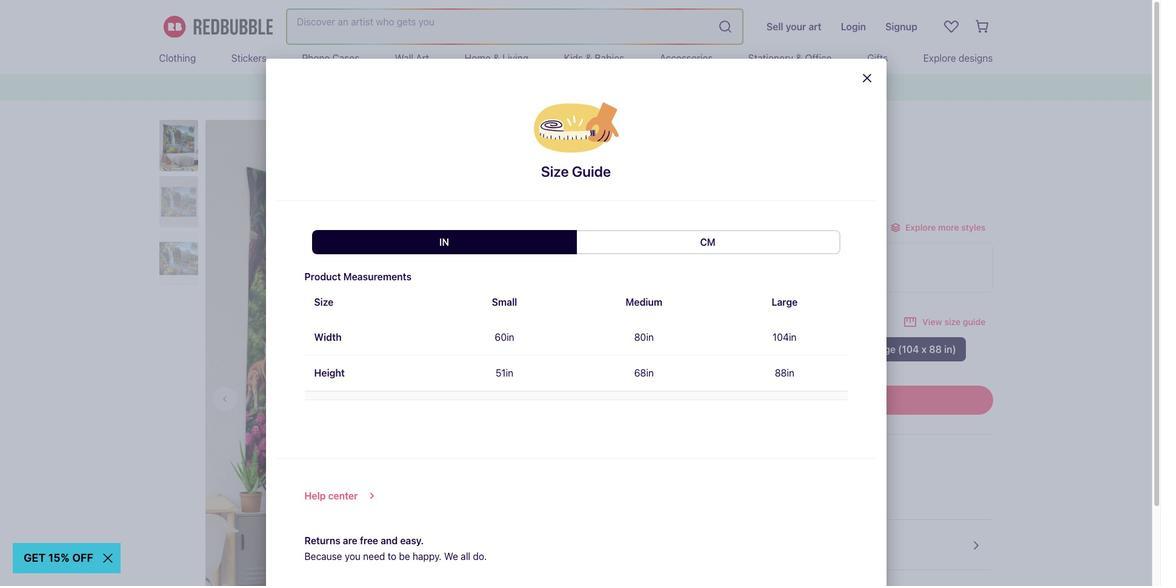 Task type: locate. For each thing, give the bounding box(es) containing it.
88in
[[775, 368, 795, 379]]

0 horizontal spatial &
[[494, 53, 500, 64]]

size guide
[[541, 163, 611, 180]]

explore designs
[[924, 53, 994, 64]]

all
[[461, 552, 471, 563]]

1 horizontal spatial size
[[541, 163, 569, 180]]

living
[[503, 53, 529, 64]]

product
[[305, 272, 341, 282]]

1 vertical spatial size
[[314, 297, 334, 308]]

returns
[[305, 536, 341, 547]]

menu bar containing clothing
[[159, 42, 994, 74]]

1 horizontal spatial &
[[586, 53, 593, 64]]

clothing
[[159, 53, 196, 64]]

in, measurement unit element
[[312, 230, 577, 255]]

2 horizontal spatial &
[[796, 53, 803, 64]]

size
[[541, 163, 569, 180], [314, 297, 334, 308]]

& left office
[[796, 53, 803, 64]]

art
[[416, 53, 429, 64]]

& left living
[[494, 53, 500, 64]]

explore
[[924, 53, 957, 64]]

need
[[363, 552, 385, 563]]

product measurements
[[305, 272, 412, 282]]

& inside kids & babies 'link'
[[586, 53, 593, 64]]

& for babies
[[586, 53, 593, 64]]

do.
[[473, 552, 487, 563]]

kids
[[564, 53, 583, 64]]

small
[[492, 297, 517, 308]]

&
[[494, 53, 500, 64], [586, 53, 593, 64], [796, 53, 803, 64]]

wall art link
[[395, 42, 429, 74]]

tapestry
[[695, 251, 735, 262]]

& right kids
[[586, 53, 593, 64]]

size down the product
[[314, 297, 334, 308]]

3 & from the left
[[796, 53, 803, 64]]

& inside the home & living link
[[494, 53, 500, 64]]

accessories link
[[660, 42, 713, 74]]

size left guide
[[541, 163, 569, 180]]

stickers link
[[231, 42, 267, 74]]

None radio
[[312, 230, 577, 255], [640, 338, 739, 362], [744, 338, 856, 362], [860, 338, 966, 362], [312, 230, 577, 255], [640, 338, 739, 362], [744, 338, 856, 362], [860, 338, 966, 362]]

wall
[[395, 53, 414, 64]]

2 & from the left
[[586, 53, 593, 64]]

kids & babies link
[[564, 42, 625, 74]]

tapestry image
[[646, 249, 685, 287]]

menu bar
[[159, 42, 994, 74]]

1 & from the left
[[494, 53, 500, 64]]

easy.
[[400, 536, 424, 547]]

phone
[[302, 53, 330, 64]]

we
[[444, 552, 458, 563]]

None radio
[[576, 230, 841, 255]]

51in
[[496, 368, 514, 379]]

0 horizontal spatial size
[[314, 297, 334, 308]]

medium
[[626, 297, 663, 308]]

to
[[388, 552, 397, 563]]

and
[[381, 536, 398, 547]]

& inside stationery & office link
[[796, 53, 803, 64]]

0 vertical spatial size
[[541, 163, 569, 180]]

phone cases
[[302, 53, 360, 64]]

home & living
[[465, 53, 529, 64]]

none radio inside 'size guide' dialog
[[576, 230, 841, 255]]

office
[[806, 53, 832, 64]]

104in
[[773, 332, 797, 343]]

& for living
[[494, 53, 500, 64]]



Task type: describe. For each thing, give the bounding box(es) containing it.
help
[[305, 491, 326, 502]]

size guide dialog
[[0, 0, 1162, 587]]

home
[[465, 53, 491, 64]]

help center
[[305, 491, 358, 502]]

you
[[345, 552, 361, 563]]

happy.
[[413, 552, 442, 563]]

style
[[640, 223, 663, 233]]

measurement unit option group
[[312, 230, 841, 255]]

& for office
[[796, 53, 803, 64]]

stationery
[[749, 53, 794, 64]]

gifts link
[[868, 42, 888, 74]]

large
[[772, 297, 798, 308]]

home & living link
[[465, 42, 529, 74]]

because
[[305, 552, 342, 563]]

cases
[[333, 53, 360, 64]]

free
[[360, 536, 378, 547]]

be
[[399, 552, 410, 563]]

phone cases link
[[302, 42, 360, 74]]

gifts
[[868, 53, 888, 64]]

size for size guide
[[541, 163, 569, 180]]

guide
[[572, 163, 611, 180]]

height
[[314, 368, 345, 379]]

kids & babies
[[564, 53, 625, 64]]

80in
[[635, 332, 654, 343]]

stationery & office
[[749, 53, 832, 64]]

accessories
[[660, 53, 713, 64]]

60in
[[495, 332, 515, 343]]

wall art
[[395, 53, 429, 64]]

68in
[[635, 368, 654, 379]]

returns are free and easy. because you need to be happy. we all do.
[[305, 536, 487, 563]]

help center link
[[305, 489, 380, 504]]

stickers
[[231, 53, 267, 64]]

center
[[328, 491, 358, 502]]

are
[[343, 536, 358, 547]]

redbubble logo image
[[164, 16, 273, 38]]

designs
[[959, 53, 994, 64]]

babies
[[595, 53, 625, 64]]

stationery & office link
[[749, 42, 832, 74]]

width
[[314, 332, 342, 343]]

delivery
[[667, 447, 704, 458]]

size for size
[[314, 297, 334, 308]]

clothing link
[[159, 42, 196, 74]]

explore designs link
[[924, 42, 994, 74]]

measurements
[[344, 272, 412, 282]]

style element
[[640, 218, 994, 298]]

size option group
[[640, 338, 994, 367]]



Task type: vqa. For each thing, say whether or not it's contained in the screenshot.
THE EXPLORE at right top
yes



